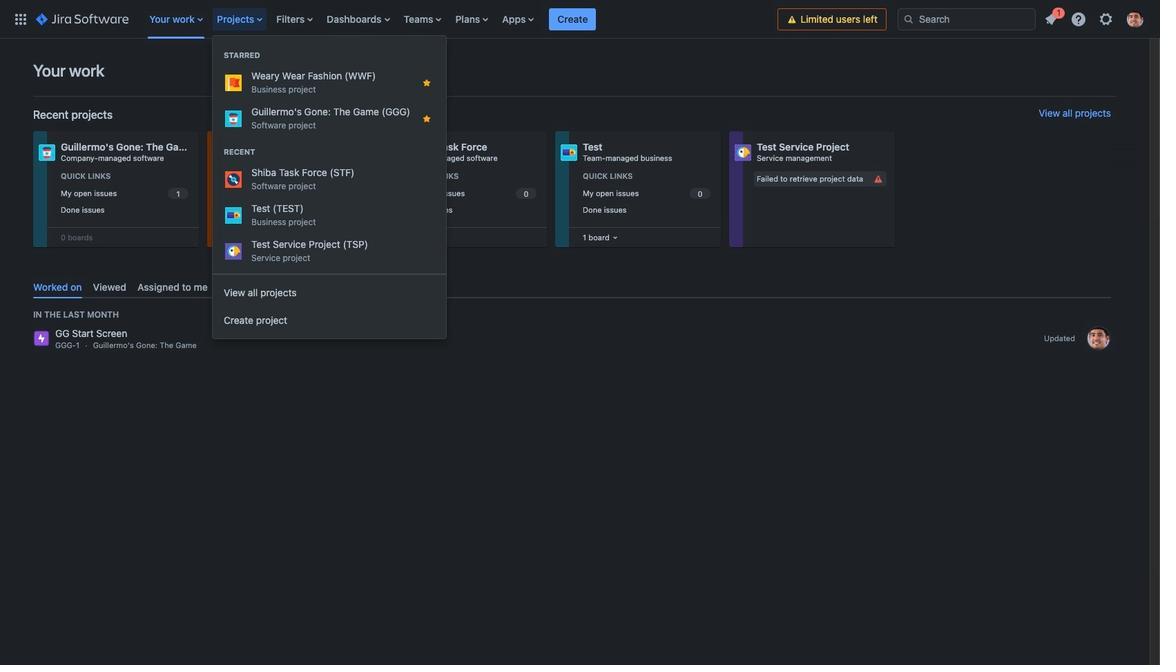 Task type: locate. For each thing, give the bounding box(es) containing it.
1 heading from the top
[[213, 50, 446, 61]]

group
[[213, 36, 446, 274]]

0 vertical spatial heading
[[213, 50, 446, 61]]

list item
[[213, 0, 268, 38], [550, 0, 597, 38], [1039, 5, 1065, 30]]

list
[[143, 0, 778, 38], [1039, 5, 1152, 31]]

1 vertical spatial heading
[[213, 146, 446, 158]]

0 horizontal spatial list
[[143, 0, 778, 38]]

help image
[[1071, 11, 1088, 27]]

appswitcher icon image
[[12, 11, 29, 27]]

banner
[[0, 0, 1161, 39]]

search image
[[904, 13, 915, 25]]

heading
[[213, 50, 446, 61], [213, 146, 446, 158]]

notifications image
[[1043, 11, 1060, 27]]

jira software image
[[36, 11, 129, 27], [36, 11, 129, 27]]

Search field
[[898, 8, 1036, 30]]

tab list
[[28, 276, 1117, 299]]

1 horizontal spatial list
[[1039, 5, 1152, 31]]

None search field
[[898, 8, 1036, 30]]

primary element
[[8, 0, 778, 38]]

0 horizontal spatial list item
[[213, 0, 268, 38]]



Task type: vqa. For each thing, say whether or not it's contained in the screenshot.
Task icon
no



Task type: describe. For each thing, give the bounding box(es) containing it.
star guillermo's gone: the game (ggg) image
[[422, 113, 433, 124]]

2 heading from the top
[[213, 146, 446, 158]]

star weary wear fashion (wwf) image
[[422, 77, 433, 88]]

settings image
[[1099, 11, 1115, 27]]

2 horizontal spatial list item
[[1039, 5, 1065, 30]]

1 horizontal spatial list item
[[550, 0, 597, 38]]

your profile and settings image
[[1128, 11, 1144, 27]]



